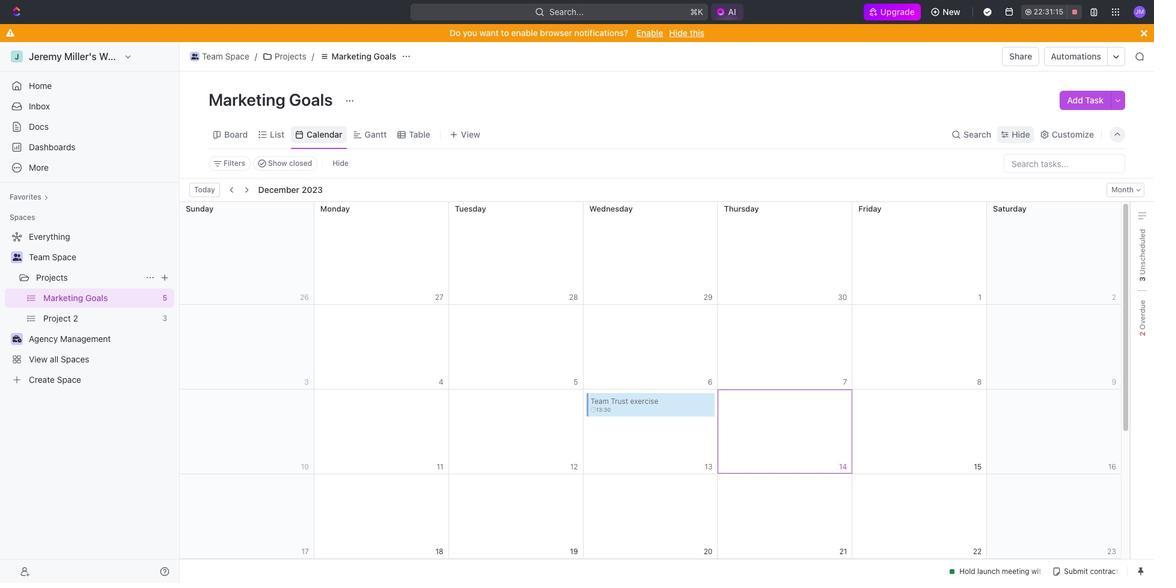 Task type: locate. For each thing, give the bounding box(es) containing it.
0 vertical spatial projects
[[275, 51, 307, 61]]

1 horizontal spatial team
[[202, 51, 223, 61]]

1 horizontal spatial view
[[461, 129, 481, 139]]

1 vertical spatial team
[[29, 252, 50, 262]]

/
[[255, 51, 257, 61], [312, 51, 314, 61]]

0 horizontal spatial 5
[[163, 294, 167, 303]]

dashboards
[[29, 142, 76, 152]]

tree
[[5, 227, 174, 390]]

1 horizontal spatial 3
[[305, 377, 309, 387]]

projects link
[[260, 49, 310, 64], [36, 268, 141, 288]]

gantt
[[365, 129, 387, 139]]

docs link
[[5, 117, 174, 137]]

row containing 17
[[180, 475, 1123, 559]]

add task
[[1068, 95, 1104, 105]]

1 horizontal spatial 2
[[1113, 293, 1117, 302]]

1 horizontal spatial team space link
[[187, 49, 253, 64]]

0 vertical spatial marketing goals
[[332, 51, 396, 61]]

0 horizontal spatial 3
[[163, 314, 167, 323]]

table link
[[407, 126, 431, 143]]

0 vertical spatial view
[[461, 129, 481, 139]]

tree containing everything
[[5, 227, 174, 390]]

2 vertical spatial goals
[[85, 293, 108, 303]]

3 for 26
[[305, 377, 309, 387]]

month
[[1112, 185, 1135, 194]]

view for view all spaces
[[29, 354, 48, 365]]

2 vertical spatial marketing
[[43, 293, 83, 303]]

1 horizontal spatial marketing goals link
[[317, 49, 400, 64]]

team right user group image
[[29, 252, 50, 262]]

15
[[975, 462, 982, 471]]

23
[[1108, 547, 1117, 556]]

3 row from the top
[[180, 390, 1123, 475]]

0 vertical spatial team
[[202, 51, 223, 61]]

0 horizontal spatial view
[[29, 354, 48, 365]]

search...
[[550, 7, 584, 17]]

favorites button
[[5, 190, 53, 205]]

0 horizontal spatial team
[[29, 252, 50, 262]]

0 horizontal spatial marketing
[[43, 293, 83, 303]]

1 horizontal spatial spaces
[[61, 354, 89, 365]]

0 horizontal spatial goals
[[85, 293, 108, 303]]

overdue
[[1138, 300, 1147, 332]]

2 horizontal spatial team
[[591, 397, 609, 406]]

1 vertical spatial projects
[[36, 273, 68, 283]]

view button
[[446, 120, 485, 149]]

1 horizontal spatial team space
[[202, 51, 250, 61]]

user group image
[[12, 254, 21, 261]]

0 vertical spatial spaces
[[10, 213, 35, 222]]

9
[[1113, 377, 1117, 387]]

hide down calendar
[[333, 159, 349, 168]]

1 horizontal spatial /
[[312, 51, 314, 61]]

spaces
[[10, 213, 35, 222], [61, 354, 89, 365]]

tuesday
[[455, 204, 486, 214]]

0 horizontal spatial 2
[[73, 313, 78, 324]]

1 vertical spatial marketing
[[209, 90, 286, 109]]

more
[[29, 162, 49, 173]]

goals
[[374, 51, 396, 61], [289, 90, 333, 109], [85, 293, 108, 303]]

team up 13:30
[[591, 397, 609, 406]]

1 row from the top
[[180, 202, 1123, 305]]

team
[[202, 51, 223, 61], [29, 252, 50, 262], [591, 397, 609, 406]]

2 horizontal spatial goals
[[374, 51, 396, 61]]

projects
[[275, 51, 307, 61], [36, 273, 68, 283]]

2 vertical spatial space
[[57, 375, 81, 385]]

miller's
[[64, 51, 97, 62]]

team right user group icon
[[202, 51, 223, 61]]

2 / from the left
[[312, 51, 314, 61]]

2 horizontal spatial marketing
[[332, 51, 372, 61]]

show
[[268, 159, 287, 168]]

0 vertical spatial hide
[[670, 28, 688, 38]]

grid
[[179, 202, 1123, 559]]

0 vertical spatial marketing
[[332, 51, 372, 61]]

4 row from the top
[[180, 475, 1123, 559]]

marketing goals
[[332, 51, 396, 61], [209, 90, 337, 109], [43, 293, 108, 303]]

everything link
[[5, 227, 172, 247]]

hide left this
[[670, 28, 688, 38]]

1 vertical spatial space
[[52, 252, 76, 262]]

project
[[43, 313, 71, 324]]

inbox link
[[5, 97, 174, 116]]

2 horizontal spatial 2
[[1138, 332, 1147, 336]]

22:31:15 button
[[1022, 5, 1083, 19]]

row containing team trust exercise
[[180, 390, 1123, 475]]

view left all at left bottom
[[29, 354, 48, 365]]

1 vertical spatial projects link
[[36, 268, 141, 288]]

1 vertical spatial spaces
[[61, 354, 89, 365]]

add
[[1068, 95, 1084, 105]]

0 horizontal spatial team space
[[29, 252, 76, 262]]

marketing
[[332, 51, 372, 61], [209, 90, 286, 109], [43, 293, 83, 303]]

26
[[300, 293, 309, 302]]

new button
[[927, 2, 968, 22]]

automations
[[1052, 51, 1102, 61]]

gantt link
[[363, 126, 387, 143]]

today button
[[189, 183, 220, 197]]

1 horizontal spatial projects link
[[260, 49, 310, 64]]

this
[[690, 28, 705, 38]]

0 vertical spatial 5
[[163, 294, 167, 303]]

view right table
[[461, 129, 481, 139]]

0 vertical spatial team space link
[[187, 49, 253, 64]]

closed
[[289, 159, 312, 168]]

0 horizontal spatial spaces
[[10, 213, 35, 222]]

docs
[[29, 122, 49, 132]]

0 horizontal spatial team space link
[[29, 248, 172, 267]]

0 horizontal spatial hide
[[333, 159, 349, 168]]

1 vertical spatial hide
[[1013, 129, 1031, 139]]

more button
[[5, 158, 174, 177]]

hide button
[[328, 156, 354, 171]]

8
[[978, 377, 982, 387]]

2 vertical spatial 3
[[305, 377, 309, 387]]

project 2
[[43, 313, 78, 324]]

0 vertical spatial marketing goals link
[[317, 49, 400, 64]]

row containing 26
[[180, 202, 1123, 305]]

do you want to enable browser notifications? enable hide this
[[450, 28, 705, 38]]

5 inside sidebar navigation
[[163, 294, 167, 303]]

1 horizontal spatial 5
[[574, 377, 578, 387]]

1 horizontal spatial goals
[[289, 90, 333, 109]]

2 vertical spatial 2
[[1138, 332, 1147, 336]]

2 row from the top
[[180, 305, 1123, 390]]

0 vertical spatial space
[[225, 51, 250, 61]]

0 vertical spatial projects link
[[260, 49, 310, 64]]

0 horizontal spatial projects link
[[36, 268, 141, 288]]

1 vertical spatial 5
[[574, 377, 578, 387]]

marketing goals inside sidebar navigation
[[43, 293, 108, 303]]

create space link
[[5, 371, 172, 390]]

0 vertical spatial team space
[[202, 51, 250, 61]]

view all spaces
[[29, 354, 89, 365]]

space right user group icon
[[225, 51, 250, 61]]

customize
[[1053, 129, 1095, 139]]

7
[[844, 377, 848, 387]]

marketing goals link
[[317, 49, 400, 64], [43, 289, 158, 308]]

marketing inside sidebar navigation
[[43, 293, 83, 303]]

Search tasks... text field
[[1005, 155, 1126, 173]]

5
[[163, 294, 167, 303], [574, 377, 578, 387]]

all
[[50, 354, 59, 365]]

search button
[[949, 126, 996, 143]]

home link
[[5, 76, 174, 96]]

hide right "search"
[[1013, 129, 1031, 139]]

18
[[436, 547, 444, 556]]

2 horizontal spatial hide
[[1013, 129, 1031, 139]]

0 vertical spatial 3
[[1138, 277, 1147, 282]]

friday
[[859, 204, 882, 214]]

space down 'view all spaces'
[[57, 375, 81, 385]]

0 vertical spatial goals
[[374, 51, 396, 61]]

1 vertical spatial view
[[29, 354, 48, 365]]

spaces right all at left bottom
[[61, 354, 89, 365]]

sunday
[[186, 204, 214, 214]]

1 vertical spatial 3
[[163, 314, 167, 323]]

view inside sidebar navigation
[[29, 354, 48, 365]]

0 horizontal spatial projects
[[36, 273, 68, 283]]

0 horizontal spatial /
[[255, 51, 257, 61]]

row
[[180, 202, 1123, 305], [180, 305, 1123, 390], [180, 390, 1123, 475], [180, 475, 1123, 559]]

view
[[461, 129, 481, 139], [29, 354, 48, 365]]

jeremy miller's workspace
[[29, 51, 149, 62]]

28
[[569, 293, 578, 302]]

30
[[839, 293, 848, 302]]

1 vertical spatial team space
[[29, 252, 76, 262]]

team space
[[202, 51, 250, 61], [29, 252, 76, 262]]

team inside sidebar navigation
[[29, 252, 50, 262]]

2 vertical spatial marketing goals
[[43, 293, 108, 303]]

view for view
[[461, 129, 481, 139]]

2 horizontal spatial 3
[[1138, 277, 1147, 282]]

dashboards link
[[5, 138, 174, 157]]

1 vertical spatial goals
[[289, 90, 333, 109]]

0 horizontal spatial marketing goals link
[[43, 289, 158, 308]]

team space right user group icon
[[202, 51, 250, 61]]

2 vertical spatial hide
[[333, 159, 349, 168]]

wednesday
[[590, 204, 633, 214]]

share
[[1010, 51, 1033, 61]]

exercise
[[631, 397, 659, 406]]

team space down everything
[[29, 252, 76, 262]]

view inside button
[[461, 129, 481, 139]]

jeremy miller's workspace, , element
[[11, 51, 23, 63]]

to
[[501, 28, 509, 38]]

space down everything
[[52, 252, 76, 262]]

1 vertical spatial 2
[[73, 313, 78, 324]]

sidebar navigation
[[0, 42, 182, 584]]

agency management
[[29, 334, 111, 344]]

11
[[437, 462, 444, 471]]

board
[[224, 129, 248, 139]]

spaces down favorites
[[10, 213, 35, 222]]

show closed
[[268, 159, 312, 168]]



Task type: vqa. For each thing, say whether or not it's contained in the screenshot.


Task type: describe. For each thing, give the bounding box(es) containing it.
4
[[439, 377, 444, 387]]

17
[[302, 547, 309, 556]]

user group image
[[191, 54, 199, 60]]

j
[[15, 52, 19, 61]]

do
[[450, 28, 461, 38]]

share button
[[1003, 47, 1040, 66]]

december
[[258, 185, 300, 195]]

search
[[964, 129, 992, 139]]

business time image
[[12, 336, 21, 343]]

projects inside tree
[[36, 273, 68, 283]]

board link
[[222, 126, 248, 143]]

1 vertical spatial team space link
[[29, 248, 172, 267]]

grid containing sunday
[[179, 202, 1123, 559]]

21
[[840, 547, 848, 556]]

jeremy
[[29, 51, 62, 62]]

1 horizontal spatial projects
[[275, 51, 307, 61]]

upgrade
[[881, 7, 916, 17]]

agency
[[29, 334, 58, 344]]

1 horizontal spatial hide
[[670, 28, 688, 38]]

team trust exercise
[[591, 397, 659, 406]]

favorites
[[10, 192, 41, 202]]

6
[[709, 377, 713, 387]]

3 for 2
[[1138, 277, 1147, 282]]

14
[[840, 462, 848, 471]]

1 vertical spatial marketing goals
[[209, 90, 337, 109]]

filters
[[224, 159, 245, 168]]

13
[[705, 462, 713, 471]]

22
[[974, 547, 982, 556]]

trust
[[611, 397, 629, 406]]

list link
[[268, 126, 285, 143]]

20
[[704, 547, 713, 556]]

calendar
[[307, 129, 343, 139]]

inbox
[[29, 101, 50, 111]]

view all spaces link
[[5, 350, 172, 369]]

create space
[[29, 375, 81, 385]]

1 vertical spatial marketing goals link
[[43, 289, 158, 308]]

10
[[301, 462, 309, 471]]

add task button
[[1061, 91, 1112, 110]]

jm button
[[1131, 2, 1150, 22]]

0 vertical spatial 2
[[1113, 293, 1117, 302]]

2 vertical spatial team
[[591, 397, 609, 406]]

filters button
[[209, 156, 251, 171]]

monday
[[321, 204, 350, 214]]

task
[[1086, 95, 1104, 105]]

customize button
[[1037, 126, 1098, 143]]

2 inside project 2 link
[[73, 313, 78, 324]]

goals inside sidebar navigation
[[85, 293, 108, 303]]

2023
[[302, 185, 323, 195]]

ai button
[[712, 4, 744, 20]]

list
[[270, 129, 285, 139]]

ai
[[729, 7, 737, 17]]

new
[[943, 7, 961, 17]]

notifications?
[[575, 28, 629, 38]]

view button
[[446, 126, 485, 143]]

team space inside sidebar navigation
[[29, 252, 76, 262]]

27
[[435, 293, 444, 302]]

today
[[194, 185, 215, 194]]

tree inside sidebar navigation
[[5, 227, 174, 390]]

unscheduled
[[1138, 229, 1147, 277]]

12
[[571, 462, 578, 471]]

19
[[570, 547, 578, 556]]

you
[[463, 28, 478, 38]]

13:30
[[596, 407, 611, 413]]

hide inside hide dropdown button
[[1013, 129, 1031, 139]]

saturday
[[994, 204, 1027, 214]]

1 / from the left
[[255, 51, 257, 61]]

december 2023
[[258, 185, 323, 195]]

29
[[704, 293, 713, 302]]

show closed button
[[253, 156, 318, 171]]

jm
[[1136, 8, 1145, 15]]

project 2 link
[[43, 309, 158, 328]]

management
[[60, 334, 111, 344]]

enable
[[512, 28, 538, 38]]

create
[[29, 375, 55, 385]]

agency management link
[[29, 330, 172, 349]]

want
[[480, 28, 499, 38]]

⌘k
[[691, 7, 704, 17]]

hide button
[[998, 126, 1035, 143]]

everything
[[29, 232, 70, 242]]

browser
[[540, 28, 573, 38]]

thursday
[[725, 204, 759, 214]]

1 horizontal spatial marketing
[[209, 90, 286, 109]]

hide inside hide button
[[333, 159, 349, 168]]

calendar link
[[304, 126, 343, 143]]

automations button
[[1046, 48, 1108, 66]]

workspace
[[99, 51, 149, 62]]

row containing 3
[[180, 305, 1123, 390]]

home
[[29, 81, 52, 91]]

3 inside sidebar navigation
[[163, 314, 167, 323]]



